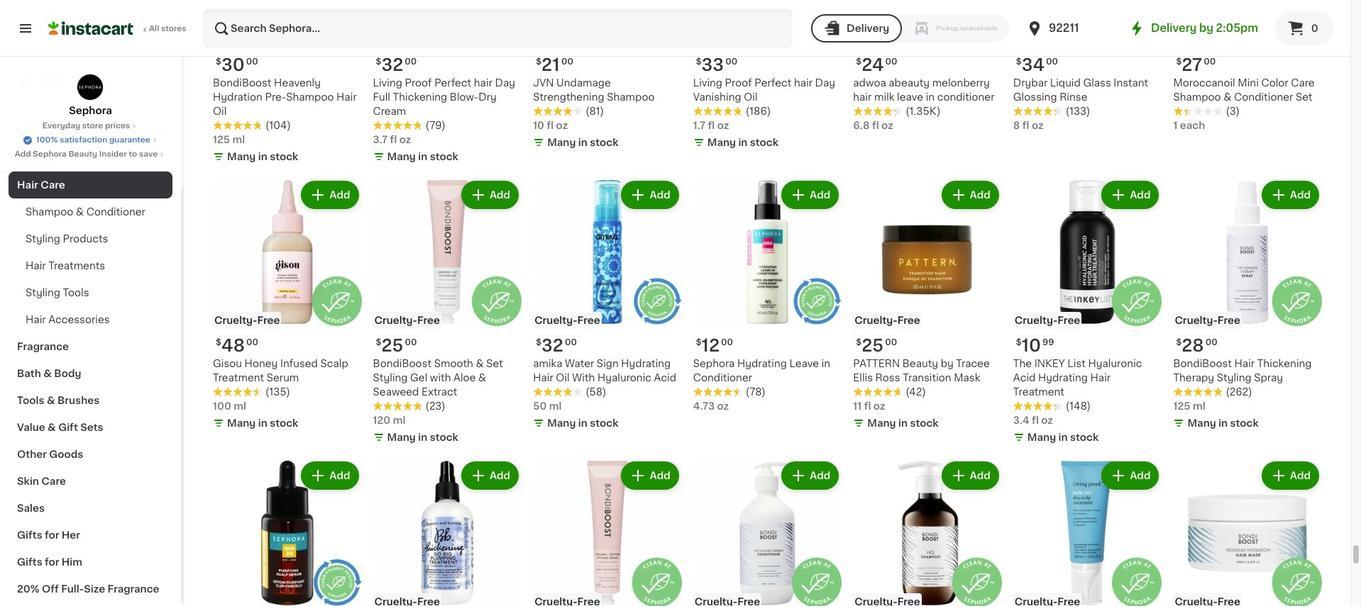 Task type: locate. For each thing, give the bounding box(es) containing it.
& down bath & body
[[47, 396, 55, 406]]

many for (104)
[[227, 152, 256, 162]]

1 horizontal spatial oil
[[556, 373, 570, 383]]

oil up (186)
[[744, 92, 758, 102]]

care for skin care
[[41, 477, 66, 487]]

proof inside living proof perfect hair day full thickening blow-dry cream
[[405, 78, 432, 88]]

$ for living proof perfect hair day vanishing oil
[[696, 57, 702, 66]]

$ 25 00 for pattern
[[856, 338, 897, 354]]

& inside moroccanoil mini color care shampoo & conditioner set
[[1224, 92, 1232, 102]]

$ for moroccanoil mini color care shampoo & conditioner set
[[1176, 57, 1182, 66]]

10 fl oz
[[533, 120, 568, 130]]

hydrating inside sephora hydrating leave in conditioner
[[737, 359, 787, 369]]

undamage
[[556, 78, 611, 88]]

1 horizontal spatial set
[[1296, 92, 1312, 102]]

water
[[565, 359, 594, 369]]

1 horizontal spatial 125 ml
[[1173, 402, 1205, 412]]

treatment inside the inkey list hyaluronic acid hydrating hair treatment
[[1013, 388, 1064, 398]]

stores
[[161, 25, 186, 33]]

many down 120 ml
[[387, 433, 416, 443]]

& left the gift
[[48, 423, 56, 433]]

many in stock down (186)
[[707, 137, 779, 147]]

in for bondiboost smooth & set styling gel with aloe & seaweed extract
[[418, 433, 427, 443]]

(79)
[[425, 120, 445, 130]]

ml down therapy
[[1193, 402, 1205, 412]]

many in stock for (79)
[[387, 152, 458, 162]]

32 for living
[[381, 57, 403, 73]]

32
[[381, 57, 403, 73], [541, 338, 563, 354]]

0 vertical spatial $ 32 00
[[376, 57, 417, 73]]

in down (104)
[[258, 152, 267, 162]]

0 horizontal spatial tools
[[17, 396, 44, 406]]

1 horizontal spatial $ 32 00
[[536, 338, 577, 354]]

2 25 from the left
[[381, 338, 403, 354]]

hair inside living proof perfect hair day full thickening blow-dry cream
[[474, 78, 492, 88]]

00 up gel
[[405, 339, 417, 347]]

0 horizontal spatial by
[[941, 359, 954, 369]]

(78)
[[746, 388, 766, 398]]

00 for moroccanoil mini color care shampoo & conditioner set
[[1204, 57, 1216, 66]]

$ inside $ 27 00
[[1176, 57, 1182, 66]]

shampoo inside jvn undamage strengthening shampoo
[[607, 92, 655, 102]]

2 $ 25 00 from the left
[[376, 338, 417, 354]]

many for (58)
[[547, 419, 576, 429]]

conditioner
[[937, 92, 994, 102]]

oil down hydration
[[213, 106, 227, 116]]

beauty up save
[[125, 126, 161, 136]]

$ 21 00
[[536, 57, 573, 73]]

care inside moroccanoil mini color care shampoo & conditioner set
[[1291, 78, 1315, 88]]

$ inside $ 24 00
[[856, 57, 862, 66]]

0 horizontal spatial $ 32 00
[[376, 57, 417, 73]]

styling tools link
[[9, 280, 172, 307]]

fl down strengthening
[[547, 120, 554, 130]]

1 day from the left
[[495, 78, 515, 88]]

many in stock
[[547, 137, 618, 147], [707, 137, 779, 147], [227, 152, 298, 162], [387, 152, 458, 162], [227, 419, 298, 429], [547, 419, 618, 429], [867, 419, 939, 429], [1187, 419, 1259, 429], [387, 433, 458, 443], [1027, 433, 1099, 443]]

1 horizontal spatial conditioner
[[693, 373, 752, 383]]

product group
[[213, 178, 362, 434], [373, 178, 522, 448], [533, 178, 682, 434], [693, 178, 842, 414], [853, 178, 1002, 434], [1013, 178, 1162, 448], [1173, 178, 1322, 434], [213, 459, 362, 607], [373, 459, 522, 607], [533, 459, 682, 607], [693, 459, 842, 607], [853, 459, 1002, 607], [1013, 459, 1162, 607], [1173, 459, 1322, 607]]

beauty up 'transition'
[[902, 359, 938, 369]]

0 horizontal spatial perfect
[[434, 78, 471, 88]]

33
[[702, 57, 724, 73]]

1 vertical spatial hyaluronic
[[597, 373, 651, 383]]

ml
[[232, 135, 245, 145], [234, 402, 246, 412], [549, 402, 562, 412], [1193, 402, 1205, 412], [393, 416, 405, 426]]

1 horizontal spatial hyaluronic
[[1088, 359, 1142, 369]]

hair down adwoa
[[853, 92, 872, 102]]

$ up "jvn"
[[536, 57, 541, 66]]

$ up the vanishing
[[696, 57, 702, 66]]

0 horizontal spatial living
[[373, 78, 402, 88]]

many in stock down the (42)
[[867, 419, 939, 429]]

1 horizontal spatial 32
[[541, 338, 563, 354]]

day inside living proof perfect hair day vanishing oil
[[815, 78, 835, 88]]

living for 32
[[373, 78, 402, 88]]

$ inside $ 33 00
[[696, 57, 702, 66]]

stock for (23)
[[430, 433, 458, 443]]

0 vertical spatial fragrance
[[17, 342, 69, 352]]

0 horizontal spatial treatment
[[213, 373, 264, 383]]

styling inside styling tools link
[[26, 288, 60, 298]]

shampoo down heavenly
[[286, 92, 334, 102]]

0 vertical spatial hyaluronic
[[1088, 359, 1142, 369]]

bath
[[17, 369, 41, 379]]

stock for (42)
[[910, 419, 939, 429]]

0 horizontal spatial day
[[495, 78, 515, 88]]

cruelty-free up pattern
[[855, 316, 920, 326]]

0 horizontal spatial delivery
[[847, 23, 889, 33]]

0 vertical spatial treatment
[[213, 373, 264, 383]]

many in stock for (58)
[[547, 419, 618, 429]]

0 vertical spatial thickening
[[393, 92, 447, 102]]

2 horizontal spatial sephora
[[693, 359, 735, 369]]

oil inside living proof perfect hair day vanishing oil
[[744, 92, 758, 102]]

by up 'transition'
[[941, 359, 954, 369]]

many for (148)
[[1027, 433, 1056, 443]]

0 vertical spatial 32
[[381, 57, 403, 73]]

other goods link
[[9, 441, 172, 468]]

2 day from the left
[[815, 78, 835, 88]]

27
[[1182, 57, 1202, 73]]

perfect inside living proof perfect hair day full thickening blow-dry cream
[[434, 78, 471, 88]]

ml right "120"
[[393, 416, 405, 426]]

styling products link
[[9, 226, 172, 253]]

thickening
[[393, 92, 447, 102], [1257, 359, 1312, 369]]

00 inside $ 33 00
[[725, 57, 737, 66]]

stock down (104)
[[270, 152, 298, 162]]

2 vertical spatial beauty
[[902, 359, 938, 369]]

tools up value
[[17, 396, 44, 406]]

in for living proof perfect hair day vanishing oil
[[738, 137, 748, 147]]

adwoa
[[853, 78, 886, 88]]

free up water
[[577, 316, 600, 326]]

in down (79) at left
[[418, 152, 427, 162]]

proof for 32
[[405, 78, 432, 88]]

blow-
[[450, 92, 478, 102]]

1 gifts from the top
[[17, 531, 42, 541]]

0 vertical spatial gifts
[[17, 531, 42, 541]]

cruelty-free
[[214, 35, 280, 44], [855, 35, 920, 44], [1015, 35, 1080, 45], [1175, 35, 1240, 45], [214, 316, 280, 326], [534, 316, 600, 326], [855, 316, 920, 326], [374, 316, 440, 326], [1015, 316, 1080, 326], [1175, 316, 1240, 326]]

1 vertical spatial for
[[45, 558, 59, 568]]

00 inside $ 30 00
[[246, 57, 258, 66]]

00 inside $ 48 00
[[246, 339, 258, 347]]

treatment up the 3.4 fl oz
[[1013, 388, 1064, 398]]

$ up hydration
[[216, 57, 221, 66]]

1 vertical spatial conditioner
[[86, 207, 145, 217]]

00 for bondiboost heavenly hydration pre-shampoo hair oil
[[246, 57, 258, 66]]

the
[[1013, 359, 1032, 369]]

0 vertical spatial conditioner
[[1234, 92, 1293, 102]]

1 proof from the left
[[405, 78, 432, 88]]

set down 0 button
[[1296, 92, 1312, 102]]

delivery inside delivery button
[[847, 23, 889, 33]]

1 vertical spatial set
[[486, 359, 503, 369]]

1 horizontal spatial delivery
[[1151, 23, 1197, 33]]

00 right the 27
[[1204, 57, 1216, 66]]

1 horizontal spatial perfect
[[755, 78, 791, 88]]

bondiboost
[[213, 78, 271, 88], [373, 359, 432, 369], [1173, 359, 1232, 369]]

0 horizontal spatial hair
[[474, 78, 492, 88]]

sephora
[[69, 106, 112, 116], [33, 150, 67, 158], [693, 359, 735, 369]]

service type group
[[811, 14, 1009, 43]]

many down 100 ml
[[227, 419, 256, 429]]

$ for bondiboost hair thickening therapy styling spray
[[1176, 339, 1182, 347]]

0 horizontal spatial acid
[[654, 373, 676, 383]]

value & gift sets
[[17, 423, 103, 433]]

day for 33
[[815, 78, 835, 88]]

thickening inside bondiboost hair thickening therapy styling spray
[[1257, 359, 1312, 369]]

fl for 25
[[864, 402, 871, 412]]

in right leave
[[821, 359, 830, 369]]

buy
[[40, 48, 60, 57]]

1 living from the left
[[373, 78, 402, 88]]

1 perfect from the left
[[434, 78, 471, 88]]

conditioner down color
[[1234, 92, 1293, 102]]

fragrance up bath & body
[[17, 342, 69, 352]]

styling inside bondiboost hair thickening therapy styling spray
[[1217, 373, 1252, 383]]

treatment inside gisou honey infused scalp treatment serum
[[213, 373, 264, 383]]

cruelty-free up $ 30 00
[[214, 35, 280, 44]]

in for gisou honey infused scalp treatment serum
[[258, 419, 267, 429]]

1 vertical spatial fragrance
[[108, 585, 159, 595]]

1 vertical spatial 32
[[541, 338, 563, 354]]

2 horizontal spatial hydrating
[[1038, 373, 1088, 383]]

hyaluronic inside the inkey list hyaluronic acid hydrating hair treatment
[[1088, 359, 1142, 369]]

25 up pattern
[[862, 338, 884, 354]]

dry
[[478, 92, 497, 102]]

0 horizontal spatial 32
[[381, 57, 403, 73]]

0 horizontal spatial $ 25 00
[[376, 338, 417, 354]]

00 up pattern
[[885, 339, 897, 347]]

2 horizontal spatial bondiboost
[[1173, 359, 1232, 369]]

2 perfect from the left
[[755, 78, 791, 88]]

1 horizontal spatial hydrating
[[737, 359, 787, 369]]

holiday party ready beauty
[[17, 126, 161, 136]]

1 horizontal spatial by
[[1199, 23, 1213, 33]]

beauty
[[125, 126, 161, 136], [68, 150, 97, 158], [902, 359, 938, 369]]

proof inside living proof perfect hair day vanishing oil
[[725, 78, 752, 88]]

living inside living proof perfect hair day full thickening blow-dry cream
[[373, 78, 402, 88]]

1 vertical spatial gifts
[[17, 558, 42, 568]]

add sephora beauty insider to save
[[15, 150, 158, 158]]

by left 2:05pm at right top
[[1199, 23, 1213, 33]]

10
[[533, 120, 544, 130], [1022, 338, 1041, 354]]

0 vertical spatial tools
[[63, 288, 89, 298]]

for
[[45, 531, 59, 541], [45, 558, 59, 568]]

gifts for gifts for her
[[17, 531, 42, 541]]

0 vertical spatial 125 ml
[[213, 135, 245, 145]]

$ inside $ 30 00
[[216, 57, 221, 66]]

proof up cream
[[405, 78, 432, 88]]

$ up the
[[1016, 339, 1022, 347]]

perfect for 32
[[434, 78, 471, 88]]

12
[[702, 338, 720, 354]]

(1.35k)
[[906, 106, 941, 116]]

1 vertical spatial 125
[[1173, 402, 1190, 412]]

aloe
[[453, 373, 476, 383]]

1 horizontal spatial 10
[[1022, 338, 1041, 354]]

(135)
[[265, 388, 290, 398]]

30
[[221, 57, 245, 73]]

1 horizontal spatial living
[[693, 78, 722, 88]]

living proof perfect hair day full thickening blow-dry cream
[[373, 78, 515, 116]]

stock down the (42)
[[910, 419, 939, 429]]

instacart logo image
[[48, 20, 133, 37]]

1 horizontal spatial treatment
[[1013, 388, 1064, 398]]

125 ml
[[213, 135, 245, 145], [1173, 402, 1205, 412]]

1.7 fl oz
[[693, 120, 729, 130]]

for for her
[[45, 531, 59, 541]]

2 horizontal spatial hair
[[853, 92, 872, 102]]

gisou
[[213, 359, 242, 369]]

in
[[926, 92, 935, 102], [578, 137, 587, 147], [738, 137, 748, 147], [258, 152, 267, 162], [418, 152, 427, 162], [821, 359, 830, 369], [258, 419, 267, 429], [578, 419, 587, 429], [898, 419, 908, 429], [1219, 419, 1228, 429], [418, 433, 427, 443], [1058, 433, 1068, 443]]

1 vertical spatial by
[[941, 359, 954, 369]]

extract
[[421, 388, 457, 398]]

1 25 from the left
[[862, 338, 884, 354]]

00 inside $ 27 00
[[1204, 57, 1216, 66]]

0 vertical spatial for
[[45, 531, 59, 541]]

treatments
[[48, 261, 105, 271]]

delivery for delivery by 2:05pm
[[1151, 23, 1197, 33]]

2 horizontal spatial beauty
[[902, 359, 938, 369]]

stock for (79)
[[430, 152, 458, 162]]

many in stock down (81)
[[547, 137, 618, 147]]

32 for amika
[[541, 338, 563, 354]]

$ inside $ 10 99
[[1016, 339, 1022, 347]]

styling up hair treatments
[[26, 234, 60, 244]]

oz right 3.4
[[1041, 416, 1053, 426]]

0 horizontal spatial hydrating
[[621, 359, 671, 369]]

hydrating up (78)
[[737, 359, 787, 369]]

hair
[[474, 78, 492, 88], [794, 78, 813, 88], [853, 92, 872, 102]]

cruelty-free up gel
[[374, 316, 440, 326]]

products
[[63, 234, 108, 244]]

& up (3)
[[1224, 92, 1232, 102]]

care right color
[[1291, 78, 1315, 88]]

in down (262)
[[1219, 419, 1228, 429]]

100
[[213, 402, 231, 412]]

2 horizontal spatial oil
[[744, 92, 758, 102]]

0 vertical spatial 125
[[213, 135, 230, 145]]

2 vertical spatial sephora
[[693, 359, 735, 369]]

$ for adwoa abeauty  melonberry hair milk leave in conditioner
[[856, 57, 862, 66]]

00 inside $ 24 00
[[885, 57, 897, 66]]

1 vertical spatial care
[[41, 180, 65, 190]]

1 horizontal spatial fragrance
[[108, 585, 159, 595]]

20% off full-size fragrance link
[[9, 576, 172, 603]]

stock down (81)
[[590, 137, 618, 147]]

body
[[54, 369, 81, 379]]

hair left full
[[336, 92, 357, 102]]

cruelty-free down 92211
[[1015, 35, 1080, 45]]

2 proof from the left
[[725, 78, 752, 88]]

$ up gisou
[[216, 339, 221, 347]]

0 horizontal spatial 125 ml
[[213, 135, 245, 145]]

0 vertical spatial set
[[1296, 92, 1312, 102]]

shampoo inside bondiboost heavenly hydration pre-shampoo hair oil
[[286, 92, 334, 102]]

1 horizontal spatial 125
[[1173, 402, 1190, 412]]

delivery for delivery
[[847, 23, 889, 33]]

1 vertical spatial treatment
[[1013, 388, 1064, 398]]

bondiboost up therapy
[[1173, 359, 1232, 369]]

bondiboost for 30
[[213, 78, 271, 88]]

many for (79)
[[387, 152, 416, 162]]

00 for jvn undamage strengthening shampoo
[[561, 57, 573, 66]]

1 vertical spatial oil
[[213, 106, 227, 116]]

in down (81)
[[578, 137, 587, 147]]

1 vertical spatial sephora
[[33, 150, 67, 158]]

hair for 24
[[853, 92, 872, 102]]

10 left 99
[[1022, 338, 1041, 354]]

many in stock for (148)
[[1027, 433, 1099, 443]]

1 horizontal spatial tools
[[63, 288, 89, 298]]

2 acid from the left
[[1013, 373, 1036, 383]]

00 right "12"
[[721, 339, 733, 347]]

many in stock for (81)
[[547, 137, 618, 147]]

bondiboost inside bondiboost smooth & set styling gel with aloe & seaweed extract
[[373, 359, 432, 369]]

ml for 30
[[232, 135, 245, 145]]

many in stock down (23)
[[387, 433, 458, 443]]

hair inside adwoa abeauty  melonberry hair milk leave in conditioner
[[853, 92, 872, 102]]

fl right 3.4
[[1032, 416, 1039, 426]]

shampoo down moroccanoil
[[1173, 92, 1221, 102]]

fl for 21
[[547, 120, 554, 130]]

oz right 6.8
[[881, 120, 893, 130]]

sephora for sephora
[[69, 106, 112, 116]]

bondiboost inside bondiboost hair thickening therapy styling spray
[[1173, 359, 1232, 369]]

many in stock for (135)
[[227, 419, 298, 429]]

2 vertical spatial oil
[[556, 373, 570, 383]]

therapy
[[1173, 373, 1214, 383]]

many down 11 fl oz
[[867, 419, 896, 429]]

ml right 100
[[234, 402, 246, 412]]

hair up spray
[[1234, 359, 1255, 369]]

1 vertical spatial thickening
[[1257, 359, 1312, 369]]

100%
[[36, 136, 58, 144]]

ml for 25
[[393, 416, 405, 426]]

conditioner
[[1234, 92, 1293, 102], [86, 207, 145, 217], [693, 373, 752, 383]]

1 for from the top
[[45, 531, 59, 541]]

oz for 25
[[873, 402, 885, 412]]

stock down (58)
[[590, 419, 618, 429]]

many down 50 ml
[[547, 419, 576, 429]]

1 horizontal spatial proof
[[725, 78, 752, 88]]

00 inside "$ 28 00"
[[1205, 339, 1217, 347]]

amika water sign hydrating hair oil with hyaluronic acid
[[533, 359, 676, 383]]

inkey
[[1034, 359, 1065, 369]]

in for the inkey list hyaluronic acid hydrating hair treatment
[[1058, 433, 1068, 443]]

hair for 33
[[794, 78, 813, 88]]

product group containing 12
[[693, 178, 842, 414]]

ellis
[[853, 373, 873, 383]]

0 horizontal spatial 125
[[213, 135, 230, 145]]

0 horizontal spatial conditioner
[[86, 207, 145, 217]]

free up abeauty
[[897, 35, 920, 44]]

treatment down gisou
[[213, 373, 264, 383]]

00 for adwoa abeauty  melonberry hair milk leave in conditioner
[[885, 57, 897, 66]]

oil inside bondiboost heavenly hydration pre-shampoo hair oil
[[213, 106, 227, 116]]

many down the 10 fl oz
[[547, 137, 576, 147]]

$ inside "$ 28 00"
[[1176, 339, 1182, 347]]

$ inside $ 48 00
[[216, 339, 221, 347]]

2 vertical spatial care
[[41, 477, 66, 487]]

in down the (42)
[[898, 419, 908, 429]]

hair inside bondiboost heavenly hydration pre-shampoo hair oil
[[336, 92, 357, 102]]

1 horizontal spatial sephora
[[69, 106, 112, 116]]

acid
[[654, 373, 676, 383], [1013, 373, 1036, 383]]

0 vertical spatial by
[[1199, 23, 1213, 33]]

$ for living proof perfect hair day full thickening blow-dry cream
[[376, 57, 381, 66]]

2 for from the top
[[45, 558, 59, 568]]

1 horizontal spatial day
[[815, 78, 835, 88]]

1 horizontal spatial acid
[[1013, 373, 1036, 383]]

bondiboost inside bondiboost heavenly hydration pre-shampoo hair oil
[[213, 78, 271, 88]]

styling up (262)
[[1217, 373, 1252, 383]]

bondiboost up gel
[[373, 359, 432, 369]]

125 ml down hydration
[[213, 135, 245, 145]]

1 horizontal spatial $ 25 00
[[856, 338, 897, 354]]

ml for 48
[[234, 402, 246, 412]]

25 up seaweed
[[381, 338, 403, 354]]

0 vertical spatial care
[[1291, 78, 1315, 88]]

125 for 28
[[1173, 402, 1190, 412]]

cruelty- up $ 48 00
[[214, 316, 257, 326]]

sephora inside sephora hydrating leave in conditioner
[[693, 359, 735, 369]]

1 vertical spatial 125 ml
[[1173, 402, 1205, 412]]

1 $ 25 00 from the left
[[856, 338, 897, 354]]

1 horizontal spatial beauty
[[125, 126, 161, 136]]

color
[[1261, 78, 1288, 88]]

proof up the vanishing
[[725, 78, 752, 88]]

None search field
[[203, 9, 793, 48]]

stock down (186)
[[750, 137, 779, 147]]

0 horizontal spatial oil
[[213, 106, 227, 116]]

&
[[1224, 92, 1232, 102], [76, 207, 84, 217], [476, 359, 484, 369], [43, 369, 52, 379], [478, 373, 486, 383], [47, 396, 55, 406], [48, 423, 56, 433]]

& inside 'shampoo & conditioner' link
[[76, 207, 84, 217]]

1 horizontal spatial bondiboost
[[373, 359, 432, 369]]

skin care link
[[9, 468, 172, 495]]

infused
[[280, 359, 318, 369]]

0 horizontal spatial proof
[[405, 78, 432, 88]]

stock for (186)
[[750, 137, 779, 147]]

00 for amika water sign hydrating hair oil with hyaluronic acid
[[565, 339, 577, 347]]

00 inside $ 12 00
[[721, 339, 733, 347]]

many in stock down the 3.4 fl oz
[[1027, 433, 1099, 443]]

sets
[[80, 423, 103, 433]]

perfect inside living proof perfect hair day vanishing oil
[[755, 78, 791, 88]]

$ 12 00
[[696, 338, 733, 354]]

2 vertical spatial conditioner
[[693, 373, 752, 383]]

many down therapy
[[1187, 419, 1216, 429]]

oz for 21
[[556, 120, 568, 130]]

day inside living proof perfect hair day full thickening blow-dry cream
[[495, 78, 515, 88]]

21
[[541, 57, 560, 73]]

100% satisfaction guarantee
[[36, 136, 150, 144]]

1 horizontal spatial hair
[[794, 78, 813, 88]]

8
[[1013, 120, 1020, 130]]

in inside sephora hydrating leave in conditioner
[[821, 359, 830, 369]]

each
[[1180, 120, 1205, 130]]

0 horizontal spatial thickening
[[393, 92, 447, 102]]

day
[[495, 78, 515, 88], [815, 78, 835, 88]]

0 horizontal spatial hyaluronic
[[597, 373, 651, 383]]

sales
[[17, 504, 45, 514]]

1 vertical spatial $ 32 00
[[536, 338, 577, 354]]

hair up dry
[[474, 78, 492, 88]]

$ 32 00 for amika
[[536, 338, 577, 354]]

leave
[[789, 359, 819, 369]]

instant
[[1114, 78, 1148, 88]]

$ inside $ 21 00
[[536, 57, 541, 66]]

perfect up blow-
[[434, 78, 471, 88]]

2 gifts from the top
[[17, 558, 42, 568]]

ml down hydration
[[232, 135, 245, 145]]

hair down amika
[[533, 373, 553, 383]]

stock for (135)
[[270, 419, 298, 429]]

$ up adwoa
[[856, 57, 862, 66]]

stock for (148)
[[1070, 433, 1099, 443]]

0 vertical spatial beauty
[[125, 126, 161, 136]]

oz for 34
[[1032, 120, 1044, 130]]

beauty inside "pattern beauty by tracee ellis ross  transition mask"
[[902, 359, 938, 369]]

28
[[1182, 338, 1204, 354]]

0 horizontal spatial set
[[486, 359, 503, 369]]

1 vertical spatial beauty
[[68, 150, 97, 158]]

00 for living proof perfect hair day full thickening blow-dry cream
[[405, 57, 417, 66]]

10 down strengthening
[[533, 120, 544, 130]]

00 for pattern beauty by tracee ellis ross  transition mask
[[885, 339, 897, 347]]

delivery inside delivery by 2:05pm link
[[1151, 23, 1197, 33]]

0 vertical spatial sephora
[[69, 106, 112, 116]]

$ inside $ 34 00
[[1016, 57, 1022, 66]]

bath & body
[[17, 369, 81, 379]]

1 acid from the left
[[654, 373, 676, 383]]

00 inside $ 21 00
[[561, 57, 573, 66]]

oil inside amika water sign hydrating hair oil with hyaluronic acid
[[556, 373, 570, 383]]

$ inside $ 12 00
[[696, 339, 702, 347]]

fragrance link
[[9, 334, 172, 360]]

00 right 30
[[246, 57, 258, 66]]

thickening up (79) at left
[[393, 92, 447, 102]]

thickening inside living proof perfect hair day full thickening blow-dry cream
[[393, 92, 447, 102]]

sephora down $ 12 00
[[693, 359, 735, 369]]

shampoo inside moroccanoil mini color care shampoo & conditioner set
[[1173, 92, 1221, 102]]

bondiboost hair thickening therapy styling spray
[[1173, 359, 1312, 383]]

1 horizontal spatial thickening
[[1257, 359, 1312, 369]]

free down 2:05pm at right top
[[1218, 35, 1240, 45]]

living inside living proof perfect hair day vanishing oil
[[693, 78, 722, 88]]

2 living from the left
[[693, 78, 722, 88]]

2 horizontal spatial conditioner
[[1234, 92, 1293, 102]]

hair inside living proof perfect hair day vanishing oil
[[794, 78, 813, 88]]

bondiboost for 25
[[373, 359, 432, 369]]

$ for sephora hydrating leave in conditioner
[[696, 339, 702, 347]]

125 down therapy
[[1173, 402, 1190, 412]]

00 inside $ 34 00
[[1046, 57, 1058, 66]]

$ 25 00 up pattern
[[856, 338, 897, 354]]

1 horizontal spatial 25
[[862, 338, 884, 354]]

$ 27 00
[[1176, 57, 1216, 73]]

care down makeup on the top left
[[41, 180, 65, 190]]



Task type: vqa. For each thing, say whether or not it's contained in the screenshot.
"MANY" related to (79)
yes



Task type: describe. For each thing, give the bounding box(es) containing it.
$ for jvn undamage strengthening shampoo
[[536, 57, 541, 66]]

by inside "pattern beauty by tracee ellis ross  transition mask"
[[941, 359, 954, 369]]

strengthening
[[533, 92, 604, 102]]

1 vertical spatial 10
[[1022, 338, 1041, 354]]

delivery by 2:05pm link
[[1128, 20, 1258, 37]]

buy it again
[[40, 48, 100, 57]]

fl for 10
[[1032, 416, 1039, 426]]

in for amika water sign hydrating hair oil with hyaluronic acid
[[578, 419, 587, 429]]

many in stock for (23)
[[387, 433, 458, 443]]

prices
[[105, 122, 130, 130]]

(186)
[[746, 106, 771, 116]]

glass
[[1083, 78, 1111, 88]]

stock for (81)
[[590, 137, 618, 147]]

hair inside amika water sign hydrating hair oil with hyaluronic acid
[[533, 373, 553, 383]]

insider
[[99, 150, 127, 158]]

satisfaction
[[60, 136, 107, 144]]

many for (23)
[[387, 433, 416, 443]]

lists
[[40, 76, 64, 86]]

him
[[62, 558, 82, 568]]

00 for living proof perfect hair day vanishing oil
[[725, 57, 737, 66]]

all stores
[[149, 25, 186, 33]]

oz for 33
[[717, 120, 729, 130]]

for for him
[[45, 558, 59, 568]]

free down 92211
[[1058, 35, 1080, 45]]

shampoo & conditioner link
[[9, 199, 172, 226]]

6.8 fl oz
[[853, 120, 893, 130]]

scalp
[[320, 359, 348, 369]]

ross
[[875, 373, 900, 383]]

delivery button
[[811, 14, 902, 43]]

many in stock for (42)
[[867, 419, 939, 429]]

(3)
[[1226, 106, 1240, 116]]

conditioner inside sephora hydrating leave in conditioner
[[693, 373, 752, 383]]

125 for 30
[[213, 135, 230, 145]]

day for 32
[[495, 78, 515, 88]]

ml for 28
[[1193, 402, 1205, 412]]

(81)
[[586, 106, 604, 116]]

full-
[[61, 585, 84, 595]]

hair treatments link
[[9, 253, 172, 280]]

fl for 33
[[708, 120, 715, 130]]

living for 33
[[693, 78, 722, 88]]

many in stock for (186)
[[707, 137, 779, 147]]

100 ml
[[213, 402, 246, 412]]

00 for sephora hydrating leave in conditioner
[[721, 339, 733, 347]]

in for living proof perfect hair day full thickening blow-dry cream
[[418, 152, 427, 162]]

0 horizontal spatial beauty
[[68, 150, 97, 158]]

again
[[72, 48, 100, 57]]

cream
[[373, 106, 406, 116]]

care for hair care
[[41, 180, 65, 190]]

store
[[82, 122, 103, 130]]

20%
[[17, 585, 39, 595]]

styling inside bondiboost smooth & set styling gel with aloe & seaweed extract
[[373, 373, 408, 383]]

cruelty- up $ 34 00
[[1015, 35, 1058, 45]]

$ for the inkey list hyaluronic acid hydrating hair treatment
[[1016, 339, 1022, 347]]

product group containing 28
[[1173, 178, 1322, 434]]

size
[[84, 585, 105, 595]]

cruelty- up amika
[[534, 316, 577, 326]]

hydrating inside amika water sign hydrating hair oil with hyaluronic acid
[[621, 359, 671, 369]]

20% off full-size fragrance
[[17, 585, 159, 595]]

cruelty- up pattern
[[855, 316, 897, 326]]

$ for pattern beauty by tracee ellis ross  transition mask
[[856, 339, 862, 347]]

& up aloe
[[476, 359, 484, 369]]

$ for bondiboost smooth & set styling gel with aloe & seaweed extract
[[376, 339, 381, 347]]

bath & body link
[[9, 360, 172, 387]]

mini
[[1238, 78, 1259, 88]]

hair inside the inkey list hyaluronic acid hydrating hair treatment
[[1090, 373, 1111, 383]]

oz for 32
[[399, 135, 411, 145]]

to
[[129, 150, 137, 158]]

11
[[853, 402, 862, 412]]

cruelty- up $ 30 00
[[214, 35, 257, 44]]

hair up 'styling tools'
[[26, 261, 46, 271]]

$ 28 00
[[1176, 338, 1217, 354]]

many in stock for (262)
[[1187, 419, 1259, 429]]

accessories
[[48, 315, 110, 325]]

hair for 32
[[474, 78, 492, 88]]

oz for 24
[[881, 120, 893, 130]]

cruelty-free up $ 48 00
[[214, 316, 280, 326]]

smooth
[[434, 359, 473, 369]]

Search field
[[204, 10, 791, 47]]

& right aloe
[[478, 373, 486, 383]]

120
[[373, 416, 390, 426]]

stock for (262)
[[1230, 419, 1259, 429]]

0 horizontal spatial 10
[[533, 120, 544, 130]]

rinse
[[1060, 92, 1087, 102]]

in for pattern beauty by tracee ellis ross  transition mask
[[898, 419, 908, 429]]

1.7
[[693, 120, 705, 130]]

other
[[17, 450, 47, 460]]

cruelty-free up 99
[[1015, 316, 1080, 326]]

cruelty- up 99
[[1015, 316, 1058, 326]]

free up list
[[1058, 316, 1080, 326]]

hydrating inside the inkey list hyaluronic acid hydrating hair treatment
[[1038, 373, 1088, 383]]

cruelty-free up "$ 28 00"
[[1175, 316, 1240, 326]]

set inside moroccanoil mini color care shampoo & conditioner set
[[1296, 92, 1312, 102]]

0
[[1311, 23, 1318, 33]]

hair down makeup on the top left
[[17, 180, 38, 190]]

hair down 'styling tools'
[[26, 315, 46, 325]]

bondiboost for 28
[[1173, 359, 1232, 369]]

many for (186)
[[707, 137, 736, 147]]

product group containing 10
[[1013, 178, 1162, 448]]

in for jvn undamage strengthening shampoo
[[578, 137, 587, 147]]

set inside bondiboost smooth & set styling gel with aloe & seaweed extract
[[486, 359, 503, 369]]

transition
[[903, 373, 951, 383]]

oz for 10
[[1041, 416, 1053, 426]]

free up bondiboost hair thickening therapy styling spray
[[1218, 316, 1240, 326]]

mask
[[954, 373, 980, 383]]

in inside adwoa abeauty  melonberry hair milk leave in conditioner
[[926, 92, 935, 102]]

product group containing 32
[[533, 178, 682, 434]]

$ for gisou honey infused scalp treatment serum
[[216, 339, 221, 347]]

25 for bondiboost
[[381, 338, 403, 354]]

(133)
[[1066, 106, 1090, 116]]

gifts for him link
[[9, 549, 172, 576]]

3.4 fl oz
[[1013, 416, 1053, 426]]

makeup link
[[9, 145, 172, 172]]

oil for 30
[[213, 106, 227, 116]]

spray
[[1254, 373, 1283, 383]]

hair inside bondiboost hair thickening therapy styling spray
[[1234, 359, 1255, 369]]

24
[[862, 57, 884, 73]]

free up $ 48 00
[[257, 316, 280, 326]]

milk
[[874, 92, 894, 102]]

melonberry
[[932, 78, 990, 88]]

pattern
[[853, 359, 900, 369]]

pre-
[[265, 92, 286, 102]]

(104)
[[265, 120, 291, 130]]

gifts for her link
[[9, 522, 172, 549]]

hydration
[[213, 92, 262, 102]]

1 vertical spatial tools
[[17, 396, 44, 406]]

fl for 24
[[872, 120, 879, 130]]

(262)
[[1226, 388, 1252, 398]]

$ for drybar liquid glass instant glossing rinse
[[1016, 57, 1022, 66]]

(58)
[[586, 388, 606, 398]]

gifts for gifts for him
[[17, 558, 42, 568]]

sephora logo image
[[77, 74, 104, 101]]

& inside value & gift sets link
[[48, 423, 56, 433]]

gisou honey infused scalp treatment serum
[[213, 359, 348, 383]]

perfect for 33
[[755, 78, 791, 88]]

fl for 34
[[1022, 120, 1029, 130]]

styling inside styling products link
[[26, 234, 60, 244]]

& inside bath & body link
[[43, 369, 52, 379]]

proof for 33
[[725, 78, 752, 88]]

gifts for him
[[17, 558, 82, 568]]

product group containing 48
[[213, 178, 362, 434]]

00 for bondiboost smooth & set styling gel with aloe & seaweed extract
[[405, 339, 417, 347]]

$ for amika water sign hydrating hair oil with hyaluronic acid
[[536, 339, 541, 347]]

many for (135)
[[227, 419, 256, 429]]

bondiboost heavenly hydration pre-shampoo hair oil
[[213, 78, 357, 116]]

11 fl oz
[[853, 402, 885, 412]]

sephora for sephora hydrating leave in conditioner
[[693, 359, 735, 369]]

stock for (104)
[[270, 152, 298, 162]]

1
[[1173, 120, 1178, 130]]

oz right 4.73
[[717, 402, 729, 412]]

00 for drybar liquid glass instant glossing rinse
[[1046, 57, 1058, 66]]

$ 25 00 for bondiboost
[[376, 338, 417, 354]]

moroccanoil mini color care shampoo & conditioner set
[[1173, 78, 1315, 102]]

conditioner inside moroccanoil mini color care shampoo & conditioner set
[[1234, 92, 1293, 102]]

hyaluronic inside amika water sign hydrating hair oil with hyaluronic acid
[[597, 373, 651, 383]]

ready
[[89, 126, 122, 136]]

cruelty-free up $ 24 00
[[855, 35, 920, 44]]

acid inside amika water sign hydrating hair oil with hyaluronic acid
[[654, 373, 676, 383]]

cruelty-free down delivery by 2:05pm
[[1175, 35, 1240, 45]]

4.73
[[693, 402, 715, 412]]

in for bondiboost heavenly hydration pre-shampoo hair oil
[[258, 152, 267, 162]]

120 ml
[[373, 416, 405, 426]]

$ 32 00 for living
[[376, 57, 417, 73]]

leave
[[897, 92, 923, 102]]

$ 33 00
[[696, 57, 737, 73]]

free up smooth
[[417, 316, 440, 326]]

(42)
[[906, 388, 926, 398]]

makeup
[[17, 153, 58, 163]]

125 ml for 30
[[213, 135, 245, 145]]

cruelty- up gel
[[374, 316, 417, 326]]

cruelty- up "$ 28 00"
[[1175, 316, 1218, 326]]

92211
[[1049, 23, 1079, 33]]

gifts for her
[[17, 531, 80, 541]]

shampoo down hair care
[[26, 207, 73, 217]]

many for (42)
[[867, 419, 896, 429]]

free up $ 30 00
[[257, 35, 280, 44]]

25 for pattern
[[862, 338, 884, 354]]

acid inside the inkey list hyaluronic acid hydrating hair treatment
[[1013, 373, 1036, 383]]

stock for (58)
[[590, 419, 618, 429]]

in for bondiboost hair thickening therapy styling spray
[[1219, 419, 1228, 429]]

gift
[[58, 423, 78, 433]]

brushes
[[57, 396, 99, 406]]

$ 30 00
[[216, 57, 258, 73]]

$ 10 99
[[1016, 338, 1054, 354]]

& inside 'tools & brushes' link
[[47, 396, 55, 406]]

oil for 33
[[744, 92, 758, 102]]

cruelty- down delivery by 2:05pm
[[1175, 35, 1218, 45]]

free up "pattern beauty by tracee ellis ross  transition mask"
[[897, 316, 920, 326]]

skin
[[17, 477, 39, 487]]

fl for 32
[[390, 135, 397, 145]]

125 ml for 28
[[1173, 402, 1205, 412]]

everyday
[[42, 122, 80, 130]]

(148)
[[1066, 402, 1091, 412]]

34
[[1022, 57, 1045, 73]]

many for (262)
[[1187, 419, 1216, 429]]

cruelty-free up water
[[534, 316, 600, 326]]

many in stock for (104)
[[227, 152, 298, 162]]

0 horizontal spatial fragrance
[[17, 342, 69, 352]]

0 horizontal spatial sephora
[[33, 150, 67, 158]]

pattern beauty by tracee ellis ross  transition mask
[[853, 359, 990, 383]]

shampoo & conditioner
[[26, 207, 145, 217]]

cruelty- up $ 24 00
[[855, 35, 897, 44]]



